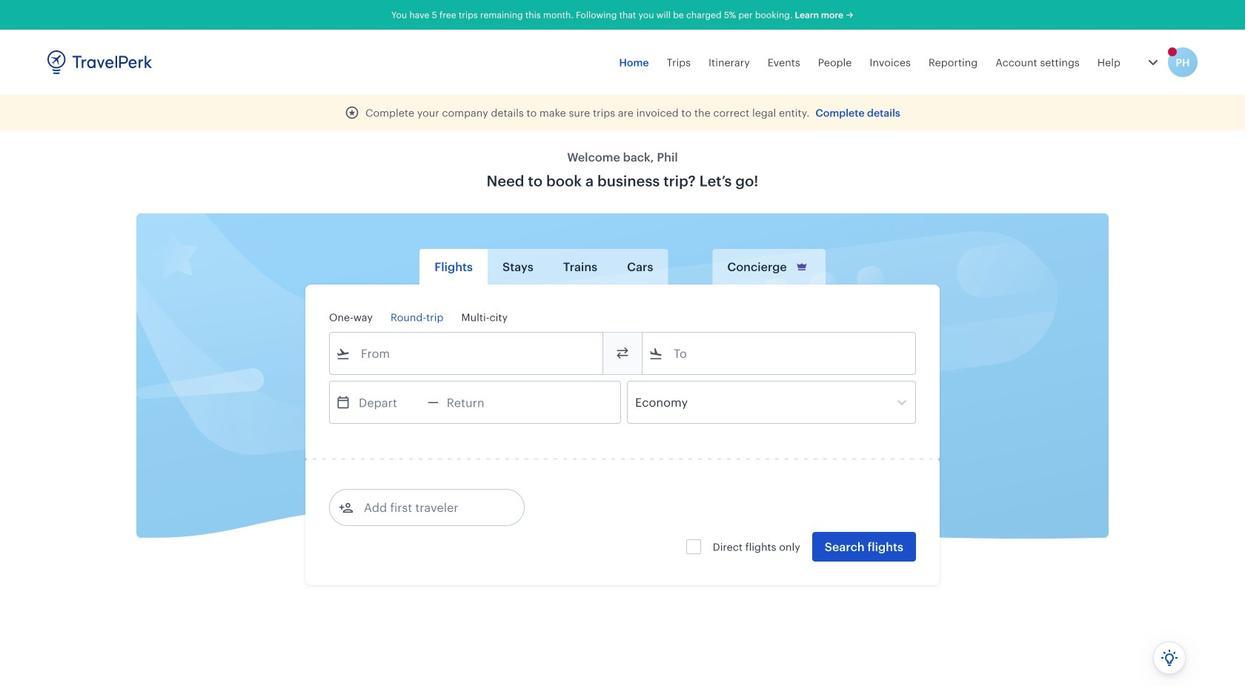 Task type: describe. For each thing, give the bounding box(es) containing it.
Add first traveler search field
[[354, 496, 508, 520]]

Depart text field
[[351, 382, 428, 423]]

To search field
[[663, 342, 896, 365]]

From search field
[[351, 342, 583, 365]]



Task type: locate. For each thing, give the bounding box(es) containing it.
Return text field
[[439, 382, 516, 423]]



